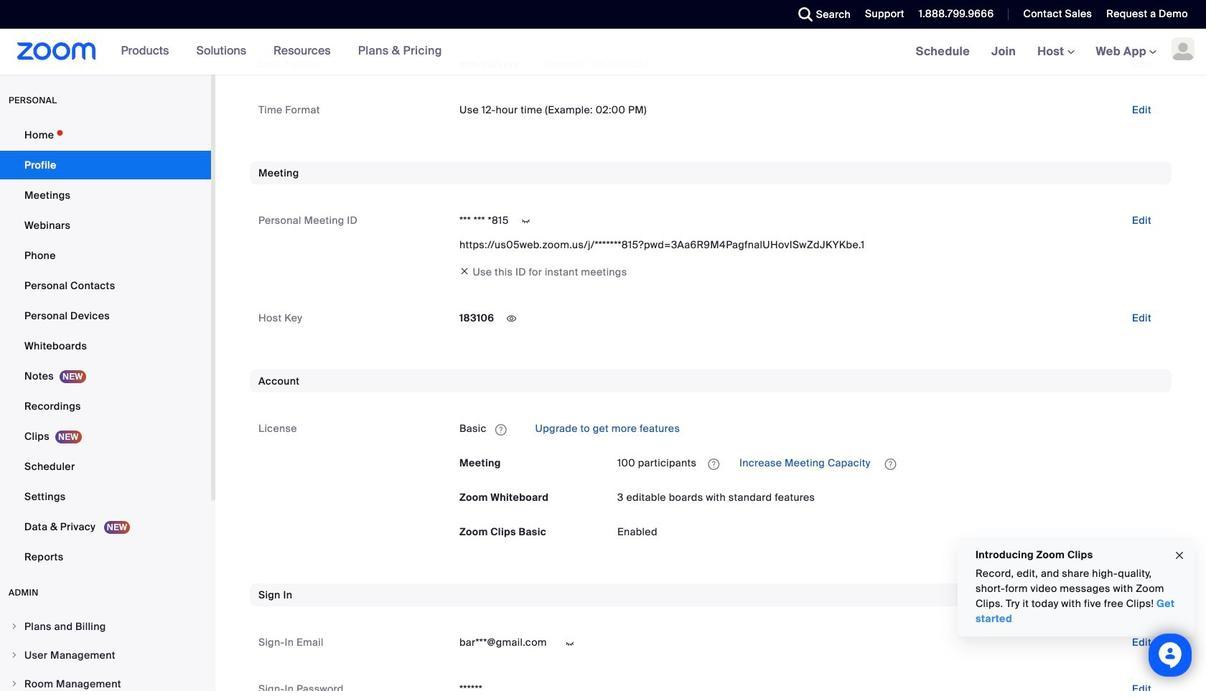 Task type: describe. For each thing, give the bounding box(es) containing it.
personal menu menu
[[0, 121, 211, 573]]

show personal meeting id image
[[515, 215, 538, 228]]

admin menu menu
[[0, 613, 211, 691]]

product information navigation
[[96, 29, 453, 75]]

3 right image from the top
[[10, 680, 19, 689]]

learn more about your license type image
[[494, 425, 508, 435]]

close image
[[1174, 548, 1185, 564]]

3 menu item from the top
[[0, 671, 211, 691]]

meetings navigation
[[905, 29, 1206, 75]]

zoom logo image
[[17, 42, 96, 60]]

1 right image from the top
[[10, 623, 19, 631]]



Task type: locate. For each thing, give the bounding box(es) containing it.
hide host key image
[[500, 313, 523, 326]]

banner
[[0, 29, 1206, 75]]

0 vertical spatial menu item
[[0, 613, 211, 640]]

1 vertical spatial right image
[[10, 651, 19, 660]]

1 vertical spatial menu item
[[0, 642, 211, 669]]

profile picture image
[[1172, 37, 1195, 60]]

1 menu item from the top
[[0, 613, 211, 640]]

0 vertical spatial right image
[[10, 623, 19, 631]]

application
[[460, 418, 1163, 440]]

2 vertical spatial menu item
[[0, 671, 211, 691]]

2 menu item from the top
[[0, 642, 211, 669]]

2 vertical spatial right image
[[10, 680, 19, 689]]

2 right image from the top
[[10, 651, 19, 660]]

menu item
[[0, 613, 211, 640], [0, 642, 211, 669], [0, 671, 211, 691]]

right image
[[10, 623, 19, 631], [10, 651, 19, 660], [10, 680, 19, 689]]



Task type: vqa. For each thing, say whether or not it's contained in the screenshot.
Phone System Management at bottom left
no



